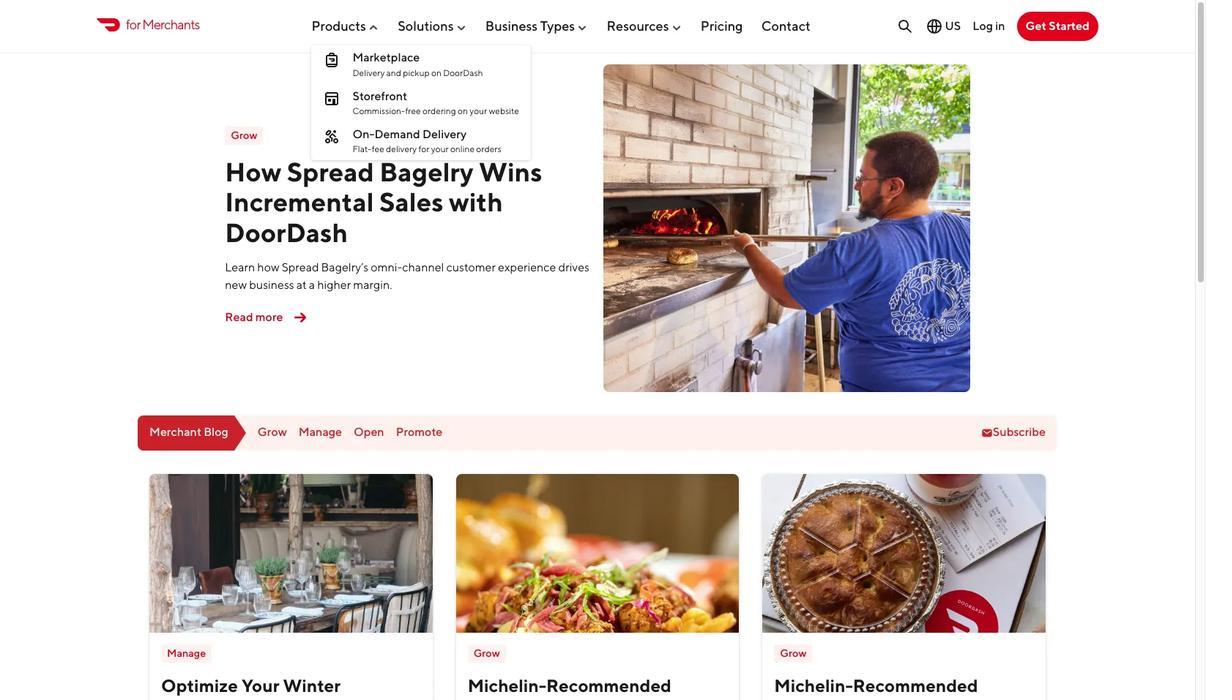 Task type: locate. For each thing, give the bounding box(es) containing it.
learn how spread bagelry's omni-channel customer experience drives new business at a higher margin.
[[225, 261, 590, 292]]

fee
[[372, 144, 384, 155]]

manage left open
[[299, 426, 342, 440]]

manage
[[299, 426, 342, 440], [167, 647, 206, 660]]

for right delivery
[[419, 144, 429, 155]]

manage link left open link on the bottom of the page
[[299, 426, 342, 440]]

michelin- inside michelin-recommended restaurants growing wit
[[468, 676, 546, 696]]

products link
[[312, 12, 379, 39]]

restaurants
[[468, 698, 567, 701], [774, 698, 874, 701]]

log in link
[[973, 19, 1005, 33]]

0 vertical spatial manage link
[[299, 426, 342, 440]]

2 michelin- from the left
[[774, 676, 853, 696]]

promote
[[396, 426, 442, 440]]

michelin- inside michelin-recommended restaurants growing wit
[[774, 676, 853, 696]]

blog
[[204, 426, 228, 440]]

and
[[386, 67, 401, 78]]

0 horizontal spatial doordash
[[225, 217, 348, 248]]

1 recommended from the left
[[546, 676, 672, 696]]

your inside 'on-demand delivery flat-fee delivery for your online orders'
[[431, 144, 449, 155]]

storefront
[[353, 89, 407, 103]]

spread inside the learn how spread bagelry's omni-channel customer experience drives new business at a higher margin.
[[282, 261, 319, 275]]

on inside marketplace delivery and pickup on doordash
[[431, 67, 442, 78]]

new
[[225, 278, 247, 292]]

1 vertical spatial spread
[[282, 261, 319, 275]]

0 horizontal spatial michelin-
[[468, 676, 546, 696]]

0 vertical spatial doordash
[[443, 67, 483, 78]]

michelin-
[[468, 676, 546, 696], [774, 676, 853, 696]]

1 horizontal spatial delivery
[[423, 127, 467, 141]]

merchant line image
[[323, 90, 341, 107]]

1 horizontal spatial doordash
[[443, 67, 483, 78]]

manage link up optimize
[[161, 645, 212, 663]]

delivery
[[353, 67, 385, 78], [423, 127, 467, 141]]

on right pickup
[[431, 67, 442, 78]]

0 horizontal spatial growing
[[570, 698, 641, 701]]

your
[[470, 105, 487, 116], [431, 144, 449, 155]]

on inside storefront commission-free ordering on your website
[[458, 105, 468, 116]]

contact
[[762, 18, 811, 33]]

commission-
[[353, 105, 405, 116]]

experience
[[498, 261, 556, 275]]

for
[[126, 17, 140, 32], [419, 144, 429, 155]]

spread
[[287, 156, 374, 187], [282, 261, 319, 275]]

1 vertical spatial doordash
[[225, 217, 348, 248]]

recommended inside michelin-recommended restaurants growing wit
[[853, 676, 978, 696]]

margin.
[[353, 278, 392, 292]]

recommended for michelin-recommended restaurants growing wit
[[853, 676, 978, 696]]

solutions
[[398, 18, 454, 33]]

growing inside michelin-recommended restaurants growing wit
[[877, 698, 948, 701]]

business types link
[[485, 12, 588, 39]]

1 vertical spatial manage link
[[161, 645, 212, 663]]

1 horizontal spatial your
[[470, 105, 487, 116]]

omni-
[[371, 261, 402, 275]]

resources 1208x1080 preparing for winter v01.01 image
[[149, 474, 433, 634]]

0 vertical spatial spread
[[287, 156, 374, 187]]

1 vertical spatial delivery
[[423, 127, 467, 141]]

1 horizontal spatial manage
[[299, 426, 342, 440]]

1 horizontal spatial for
[[419, 144, 429, 155]]

2 restaurants from the left
[[774, 698, 874, 701]]

1 restaurants from the left
[[468, 698, 567, 701]]

your inside storefront commission-free ordering on your website
[[470, 105, 487, 116]]

manage up optimize
[[167, 647, 206, 660]]

on for storefront
[[458, 105, 468, 116]]

1 vertical spatial your
[[431, 144, 449, 155]]

doordash
[[443, 67, 483, 78], [225, 217, 348, 248]]

1 michelin- from the left
[[468, 676, 546, 696]]

on-
[[353, 127, 375, 141]]

marketplace delivery and pickup on doordash
[[353, 51, 483, 78]]

0 vertical spatial delivery
[[353, 67, 385, 78]]

1 growing from the left
[[570, 698, 641, 701]]

your left website on the left top of the page
[[470, 105, 487, 116]]

your left online
[[431, 144, 449, 155]]

demand
[[375, 127, 420, 141]]

spread down vehicle bike line icon
[[287, 156, 374, 187]]

2 recommended from the left
[[853, 676, 978, 696]]

1 horizontal spatial growing
[[877, 698, 948, 701]]

more
[[256, 311, 283, 324]]

0 horizontal spatial manage
[[167, 647, 206, 660]]

0 vertical spatial on
[[431, 67, 442, 78]]

started
[[1049, 19, 1090, 33]]

spread up at
[[282, 261, 319, 275]]

recommended inside michelin-recommended restaurants growing wit
[[546, 676, 672, 696]]

grow
[[231, 129, 257, 142], [258, 426, 287, 440], [474, 647, 500, 660], [780, 647, 807, 660]]

0 horizontal spatial delivery
[[353, 67, 385, 78]]

0 horizontal spatial restaurants
[[468, 698, 567, 701]]

growing
[[570, 698, 641, 701], [877, 698, 948, 701]]

0 vertical spatial your
[[470, 105, 487, 116]]

customer
[[446, 261, 496, 275]]

growing inside michelin-recommended restaurants growing wit
[[570, 698, 641, 701]]

resources
[[607, 18, 669, 33]]

0 horizontal spatial for
[[126, 17, 140, 32]]

pickup
[[403, 67, 430, 78]]

delivery inside 'on-demand delivery flat-fee delivery for your online orders'
[[423, 127, 467, 141]]

restaurants for michelin-recommended restaurants growing wit
[[468, 698, 567, 701]]

optimize
[[161, 676, 238, 696]]

business
[[249, 278, 294, 292]]

open link
[[354, 426, 384, 440]]

resources link
[[607, 12, 682, 39]]

1 horizontal spatial on
[[458, 105, 468, 116]]

open
[[354, 426, 384, 440]]

at
[[296, 278, 307, 292]]

how
[[257, 261, 280, 275]]

doordash up how at the top left of the page
[[225, 217, 348, 248]]

0 horizontal spatial on
[[431, 67, 442, 78]]

recommended
[[546, 676, 672, 696], [853, 676, 978, 696]]

1 horizontal spatial restaurants
[[774, 698, 874, 701]]

2 growing from the left
[[877, 698, 948, 701]]

0 horizontal spatial your
[[431, 144, 449, 155]]

for left merchants
[[126, 17, 140, 32]]

0 horizontal spatial recommended
[[546, 676, 672, 696]]

flat-
[[353, 144, 372, 155]]

delivery down marketplace
[[353, 67, 385, 78]]

how spread bagelry wins incremental sales with doordash
[[225, 156, 542, 248]]

manage link
[[299, 426, 342, 440], [161, 645, 212, 663]]

log
[[973, 19, 993, 33]]

read
[[225, 311, 253, 324]]

merchant blog link
[[138, 416, 246, 451]]

michelin-recommended restaurants growing wit
[[468, 676, 686, 701]]

restaurants for michelin-recommended restaurants growing wit
[[774, 698, 874, 701]]

solutions link
[[398, 12, 467, 39]]

winter
[[283, 676, 341, 696]]

delivery
[[386, 144, 417, 155]]

restaurant
[[161, 698, 252, 701]]

spread bagelry hero image image
[[604, 64, 970, 392]]

doordash up storefront commission-free ordering on your website
[[443, 67, 483, 78]]

1 vertical spatial on
[[458, 105, 468, 116]]

restaurants inside michelin-recommended restaurants growing wit
[[468, 698, 567, 701]]

doordash inside marketplace delivery and pickup on doordash
[[443, 67, 483, 78]]

1 vertical spatial for
[[419, 144, 429, 155]]

restaurants inside michelin-recommended restaurants growing wit
[[774, 698, 874, 701]]

incremental
[[225, 186, 374, 218]]

0 vertical spatial manage
[[299, 426, 342, 440]]

1 horizontal spatial recommended
[[853, 676, 978, 696]]

grow link
[[225, 127, 263, 145], [258, 426, 287, 440], [468, 645, 506, 663], [774, 645, 813, 663]]

growing for michelin-recommended restaurants growing wit
[[570, 698, 641, 701]]

1 horizontal spatial manage link
[[299, 426, 342, 440]]

online
[[450, 144, 475, 155]]

on
[[431, 67, 442, 78], [458, 105, 468, 116]]

1 horizontal spatial michelin-
[[774, 676, 853, 696]]

on right ordering in the left of the page
[[458, 105, 468, 116]]

merchant
[[149, 426, 201, 440]]

delivery up online
[[423, 127, 467, 141]]

0 horizontal spatial manage link
[[161, 645, 212, 663]]

bagelry's
[[321, 261, 369, 275]]

1 vertical spatial manage
[[167, 647, 206, 660]]

orders
[[476, 144, 501, 155]]



Task type: vqa. For each thing, say whether or not it's contained in the screenshot.


Task type: describe. For each thing, give the bounding box(es) containing it.
business
[[485, 18, 538, 33]]

website
[[489, 105, 519, 116]]

pricing link
[[701, 12, 743, 39]]

ordering
[[423, 105, 456, 116]]

bagelry
[[380, 156, 474, 187]]

a
[[309, 278, 315, 292]]

globe line image
[[926, 18, 944, 35]]

your
[[242, 676, 279, 696]]

for inside 'on-demand delivery flat-fee delivery for your online orders'
[[419, 144, 429, 155]]

higher
[[317, 278, 351, 292]]

log in
[[973, 19, 1005, 33]]

vehicle bike line image
[[323, 128, 341, 146]]

a pie with a bottle of wine ready to be delivered by doordash image
[[763, 474, 1046, 634]]

how spread bagelry wins incremental sales with doordash link
[[225, 156, 542, 248]]

arrow right image
[[289, 306, 312, 330]]

email icon image
[[981, 427, 993, 439]]

for merchants
[[126, 17, 200, 32]]

mx roch le coq - chicken - montreal, canada image
[[456, 474, 739, 634]]

spread inside how spread bagelry wins incremental sales with doordash
[[287, 156, 374, 187]]

merchant blog
[[149, 426, 228, 440]]

on for marketplace
[[431, 67, 442, 78]]

sales
[[379, 186, 444, 218]]

delivery inside marketplace delivery and pickup on doordash
[[353, 67, 385, 78]]

doordash inside how spread bagelry wins incremental sales with doordash
[[225, 217, 348, 248]]

operations
[[256, 698, 348, 701]]

recommended for michelin-recommended restaurants growing wit
[[546, 676, 672, 696]]

business types
[[485, 18, 575, 33]]

get started
[[1026, 19, 1090, 33]]

promote link
[[396, 426, 442, 440]]

michelin-recommended restaurants growing wit
[[774, 676, 987, 701]]

with
[[449, 186, 503, 218]]

marketplace
[[353, 51, 420, 65]]

channel
[[402, 261, 444, 275]]

pricing
[[701, 18, 743, 33]]

free
[[405, 105, 421, 116]]

merchants
[[142, 17, 200, 32]]

michelin- for michelin-recommended restaurants growing wit
[[774, 676, 853, 696]]

optimize your winter restaurant operations durin
[[161, 676, 408, 701]]

us
[[945, 19, 961, 33]]

in
[[996, 19, 1005, 33]]

drives
[[559, 261, 590, 275]]

types
[[540, 18, 575, 33]]

michelin- for michelin-recommended restaurants growing wit
[[468, 676, 546, 696]]

wins
[[479, 156, 542, 187]]

learn
[[225, 261, 255, 275]]

for merchants link
[[97, 15, 200, 35]]

how
[[225, 156, 282, 187]]

growing for michelin-recommended restaurants growing wit
[[877, 698, 948, 701]]

0 vertical spatial for
[[126, 17, 140, 32]]

on-demand delivery flat-fee delivery for your online orders
[[353, 127, 501, 155]]

read more
[[225, 311, 283, 324]]

storefront commission-free ordering on your website
[[353, 89, 519, 116]]

get
[[1026, 19, 1047, 33]]

subscribe
[[993, 426, 1046, 440]]

products
[[312, 18, 366, 33]]

order hotbag line image
[[323, 52, 341, 69]]

contact link
[[762, 12, 811, 39]]

get started button
[[1017, 12, 1099, 41]]



